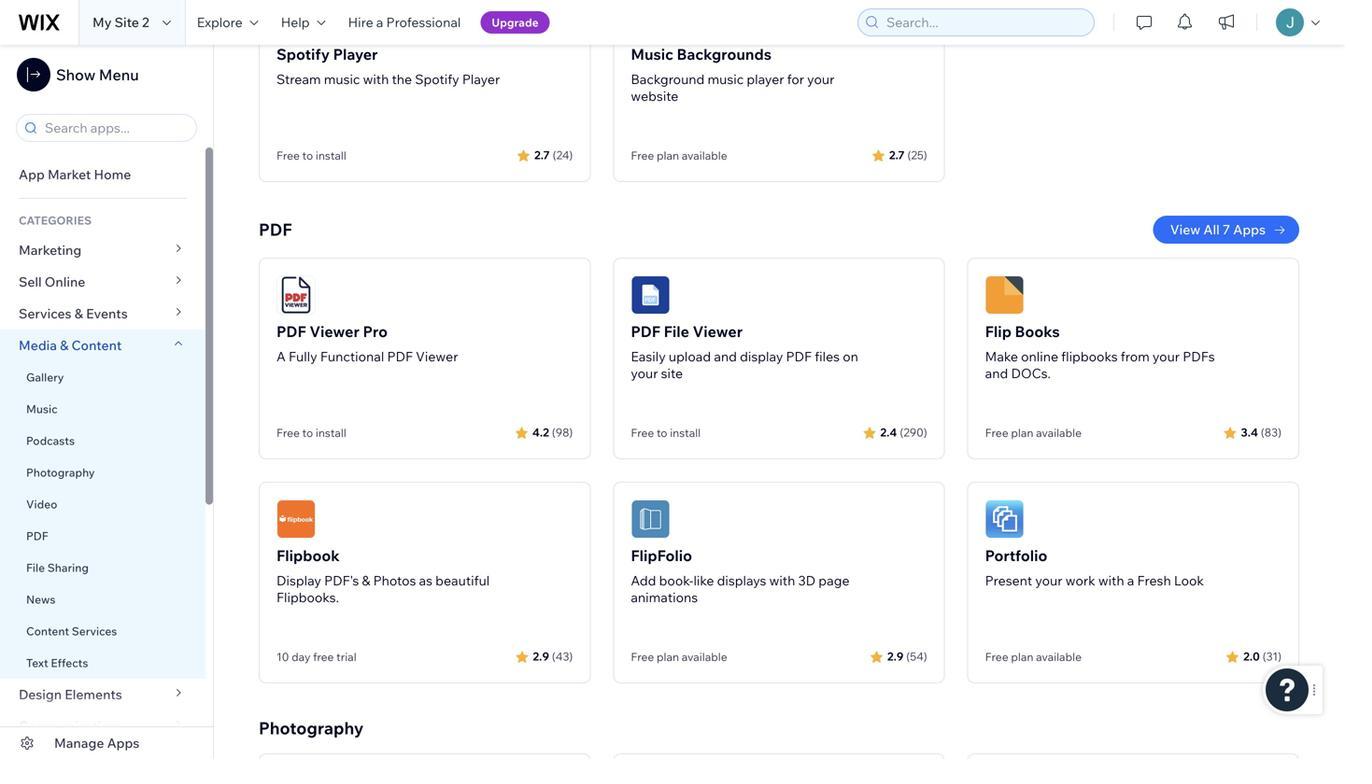 Task type: locate. For each thing, give the bounding box(es) containing it.
and right upload
[[714, 349, 737, 365]]

1 horizontal spatial file
[[664, 322, 690, 341]]

file up upload
[[664, 322, 690, 341]]

viewer right functional
[[416, 349, 458, 365]]

app market home
[[19, 166, 131, 183]]

portfolio
[[986, 547, 1048, 566]]

present
[[986, 573, 1033, 589]]

app market home link
[[0, 159, 206, 191]]

0 vertical spatial file
[[664, 322, 690, 341]]

0 vertical spatial spotify
[[277, 45, 330, 64]]

with inside portfolio present your work with a fresh look
[[1099, 573, 1125, 589]]

services down news link
[[72, 625, 117, 639]]

0 vertical spatial player
[[333, 45, 378, 64]]

spotify right the the
[[415, 71, 460, 87]]

plan down present
[[1012, 651, 1034, 665]]

site
[[661, 365, 683, 382]]

3.4
[[1242, 426, 1259, 440]]

1 2.7 from the left
[[535, 148, 550, 162]]

content services link
[[0, 616, 206, 648]]

0 horizontal spatial music
[[324, 71, 360, 87]]

music down the backgrounds
[[708, 71, 744, 87]]

1 horizontal spatial spotify
[[415, 71, 460, 87]]

a right 'hire'
[[377, 14, 384, 30]]

& for media
[[60, 337, 69, 354]]

(83)
[[1262, 426, 1282, 440]]

music right 'stream'
[[324, 71, 360, 87]]

2.9 left "(43)"
[[533, 650, 550, 664]]

1 horizontal spatial and
[[986, 365, 1009, 382]]

content down news
[[26, 625, 69, 639]]

view all 7 apps link
[[1154, 216, 1300, 244]]

news link
[[0, 584, 206, 616]]

(290)
[[900, 426, 928, 440]]

2 music from the left
[[708, 71, 744, 87]]

like
[[694, 573, 715, 589]]

your left the work
[[1036, 573, 1063, 589]]

& left events
[[75, 306, 83, 322]]

to down 'stream'
[[303, 149, 313, 163]]

2.7 left (24)
[[535, 148, 550, 162]]

flipbook display pdf's & photos as beautiful flipbooks.
[[277, 547, 490, 606]]

backgrounds
[[677, 45, 772, 64]]

your right for
[[808, 71, 835, 87]]

1 horizontal spatial apps
[[1234, 222, 1267, 238]]

apps
[[1234, 222, 1267, 238], [107, 736, 140, 752]]

0 horizontal spatial music
[[26, 402, 58, 416]]

free down make
[[986, 426, 1009, 440]]

music for music backgrounds background music player for your website
[[631, 45, 674, 64]]

free plan available
[[631, 149, 728, 163], [986, 426, 1082, 440], [631, 651, 728, 665], [986, 651, 1082, 665]]

with right the work
[[1099, 573, 1125, 589]]

1 vertical spatial apps
[[107, 736, 140, 752]]

free for flipfolio
[[631, 651, 655, 665]]

photography link
[[0, 457, 206, 489]]

apps right 7
[[1234, 222, 1267, 238]]

& for services
[[75, 306, 83, 322]]

page
[[819, 573, 850, 589]]

2 2.7 from the left
[[890, 148, 905, 162]]

1 music from the left
[[324, 71, 360, 87]]

upgrade
[[492, 15, 539, 29]]

your inside the flip books make online flipbooks from your pdfs and docs.
[[1153, 349, 1181, 365]]

your inside portfolio present your work with a fresh look
[[1036, 573, 1063, 589]]

pdf up easily
[[631, 322, 661, 341]]

1 horizontal spatial player
[[463, 71, 500, 87]]

1 horizontal spatial 2.7
[[890, 148, 905, 162]]

to for pdf viewer pro
[[303, 426, 313, 440]]

& inside media & content link
[[60, 337, 69, 354]]

and down make
[[986, 365, 1009, 382]]

with
[[363, 71, 389, 87], [770, 573, 796, 589], [1099, 573, 1125, 589]]

1 horizontal spatial viewer
[[416, 349, 458, 365]]

with for present
[[1099, 573, 1125, 589]]

file sharing link
[[0, 552, 206, 584]]

2.7 for backgrounds
[[890, 148, 905, 162]]

available down the work
[[1037, 651, 1082, 665]]

and inside pdf file viewer easily upload and display pdf files on your site
[[714, 349, 737, 365]]

1 horizontal spatial content
[[72, 337, 122, 354]]

1 horizontal spatial music
[[708, 71, 744, 87]]

2 horizontal spatial &
[[362, 573, 371, 589]]

player down upgrade
[[463, 71, 500, 87]]

& inside flipbook display pdf's & photos as beautiful flipbooks.
[[362, 573, 371, 589]]

pro
[[363, 322, 388, 341]]

available down docs.
[[1037, 426, 1082, 440]]

0 horizontal spatial content
[[26, 625, 69, 639]]

photography
[[26, 466, 95, 480], [259, 718, 364, 739]]

pdf down the video
[[26, 530, 48, 544]]

2.7 for player
[[535, 148, 550, 162]]

to down site
[[657, 426, 668, 440]]

0 horizontal spatial player
[[333, 45, 378, 64]]

view
[[1171, 222, 1201, 238]]

1 vertical spatial music
[[26, 402, 58, 416]]

0 horizontal spatial a
[[377, 14, 384, 30]]

content down services & events link
[[72, 337, 122, 354]]

music inside sidebar element
[[26, 402, 58, 416]]

1 horizontal spatial music
[[631, 45, 674, 64]]

services inside content services link
[[72, 625, 117, 639]]

services inside services & events link
[[19, 306, 72, 322]]

music inside music backgrounds background music player for your website
[[708, 71, 744, 87]]

free to install down fully at the left top of page
[[277, 426, 347, 440]]

your
[[808, 71, 835, 87], [1153, 349, 1181, 365], [631, 365, 659, 382], [1036, 573, 1063, 589]]

apps right manage
[[107, 736, 140, 752]]

(43)
[[552, 650, 573, 664]]

to down fully at the left top of page
[[303, 426, 313, 440]]

free plan available down present
[[986, 651, 1082, 665]]

explore
[[197, 14, 243, 30]]

all
[[1204, 222, 1220, 238]]

available
[[682, 149, 728, 163], [1037, 426, 1082, 440], [682, 651, 728, 665], [1037, 651, 1082, 665]]

0 horizontal spatial 2.7
[[535, 148, 550, 162]]

help
[[281, 14, 310, 30]]

docs.
[[1012, 365, 1051, 382]]

music inside spotify player stream music with the spotify player
[[324, 71, 360, 87]]

communication
[[19, 719, 120, 735]]

0 horizontal spatial &
[[60, 337, 69, 354]]

install
[[316, 149, 347, 163], [316, 426, 347, 440], [670, 426, 701, 440]]

0 horizontal spatial photography
[[26, 466, 95, 480]]

0 vertical spatial &
[[75, 306, 83, 322]]

beautiful
[[436, 573, 490, 589]]

pdf
[[259, 219, 292, 240], [277, 322, 306, 341], [631, 322, 661, 341], [387, 349, 413, 365], [787, 349, 812, 365], [26, 530, 48, 544]]

free plan available down docs.
[[986, 426, 1082, 440]]

2.9 left (54)
[[888, 650, 904, 664]]

2.4 (290)
[[881, 426, 928, 440]]

show
[[56, 65, 96, 84]]

plan down docs.
[[1012, 426, 1034, 440]]

file up news
[[26, 561, 45, 575]]

services down sell online
[[19, 306, 72, 322]]

free plan available down website
[[631, 149, 728, 163]]

2 2.9 from the left
[[888, 650, 904, 664]]

player
[[333, 45, 378, 64], [463, 71, 500, 87]]

free down present
[[986, 651, 1009, 665]]

podcasts link
[[0, 425, 206, 457]]

music for backgrounds
[[708, 71, 744, 87]]

10
[[277, 651, 289, 665]]

books
[[1016, 322, 1061, 341]]

2 horizontal spatial with
[[1099, 573, 1125, 589]]

manage apps
[[54, 736, 140, 752]]

2.7 (25)
[[890, 148, 928, 162]]

&
[[75, 306, 83, 322], [60, 337, 69, 354], [362, 573, 371, 589]]

install down site
[[670, 426, 701, 440]]

my
[[93, 14, 112, 30]]

2.9 for flipfolio
[[888, 650, 904, 664]]

& inside services & events link
[[75, 306, 83, 322]]

1 vertical spatial &
[[60, 337, 69, 354]]

plan down website
[[657, 149, 680, 163]]

sell online link
[[0, 266, 206, 298]]

sidebar element
[[0, 45, 214, 760]]

text
[[26, 657, 48, 671]]

with left the the
[[363, 71, 389, 87]]

1 horizontal spatial with
[[770, 573, 796, 589]]

a
[[377, 14, 384, 30], [1128, 573, 1135, 589]]

2.7
[[535, 148, 550, 162], [890, 148, 905, 162]]

hire a professional
[[348, 14, 461, 30]]

1 2.9 from the left
[[533, 650, 550, 664]]

0 horizontal spatial with
[[363, 71, 389, 87]]

2.7 left (25)
[[890, 148, 905, 162]]

professional
[[387, 14, 461, 30]]

free down animations
[[631, 651, 655, 665]]

music for player
[[324, 71, 360, 87]]

pdf inside sidebar element
[[26, 530, 48, 544]]

install down functional
[[316, 426, 347, 440]]

the
[[392, 71, 412, 87]]

available for portfolio
[[1037, 651, 1082, 665]]

2 vertical spatial &
[[362, 573, 371, 589]]

& right media
[[60, 337, 69, 354]]

player down 'hire'
[[333, 45, 378, 64]]

1 vertical spatial services
[[72, 625, 117, 639]]

video
[[26, 498, 57, 512]]

1 vertical spatial a
[[1128, 573, 1135, 589]]

your down easily
[[631, 365, 659, 382]]

viewer up functional
[[310, 322, 360, 341]]

Search... field
[[881, 9, 1089, 36]]

free down a
[[277, 426, 300, 440]]

photography down the 10 day free trial
[[259, 718, 364, 739]]

1 horizontal spatial photography
[[259, 718, 364, 739]]

with inside spotify player stream music with the spotify player
[[363, 71, 389, 87]]

plan down animations
[[657, 651, 680, 665]]

trial
[[337, 651, 357, 665]]

functional
[[320, 349, 384, 365]]

0 horizontal spatial apps
[[107, 736, 140, 752]]

your right from
[[1153, 349, 1181, 365]]

music inside music backgrounds background music player for your website
[[631, 45, 674, 64]]

2 horizontal spatial viewer
[[693, 322, 743, 341]]

0 vertical spatial a
[[377, 14, 384, 30]]

0 horizontal spatial file
[[26, 561, 45, 575]]

music up background
[[631, 45, 674, 64]]

viewer up upload
[[693, 322, 743, 341]]

design
[[19, 687, 62, 703]]

free plan available down animations
[[631, 651, 728, 665]]

apps inside manage apps link
[[107, 736, 140, 752]]

music down gallery
[[26, 402, 58, 416]]

on
[[843, 349, 859, 365]]

free plan available for flip books
[[986, 426, 1082, 440]]

events
[[86, 306, 128, 322]]

1 vertical spatial and
[[986, 365, 1009, 382]]

photos
[[374, 573, 416, 589]]

free to install down site
[[631, 426, 701, 440]]

1 horizontal spatial 2.9
[[888, 650, 904, 664]]

0 vertical spatial photography
[[26, 466, 95, 480]]

available down animations
[[682, 651, 728, 665]]

install for pdf viewer pro
[[316, 426, 347, 440]]

1 horizontal spatial &
[[75, 306, 83, 322]]

1 vertical spatial content
[[26, 625, 69, 639]]

with left 3d
[[770, 573, 796, 589]]

0 vertical spatial content
[[72, 337, 122, 354]]

0 vertical spatial music
[[631, 45, 674, 64]]

photography down podcasts
[[26, 466, 95, 480]]

0 vertical spatial and
[[714, 349, 737, 365]]

0 horizontal spatial and
[[714, 349, 737, 365]]

plan for flip
[[1012, 426, 1034, 440]]

a left fresh
[[1128, 573, 1135, 589]]

1 vertical spatial file
[[26, 561, 45, 575]]

& right pdf's
[[362, 573, 371, 589]]

1 horizontal spatial a
[[1128, 573, 1135, 589]]

2.7 (24)
[[535, 148, 573, 162]]

0 horizontal spatial 2.9
[[533, 650, 550, 664]]

a inside portfolio present your work with a fresh look
[[1128, 573, 1135, 589]]

displays
[[717, 573, 767, 589]]

file sharing
[[26, 561, 89, 575]]

podcasts
[[26, 434, 75, 448]]

0 vertical spatial apps
[[1234, 222, 1267, 238]]

0 vertical spatial services
[[19, 306, 72, 322]]

file inside pdf file viewer easily upload and display pdf files on your site
[[664, 322, 690, 341]]

free down easily
[[631, 426, 655, 440]]

media & content
[[19, 337, 122, 354]]

with for player
[[363, 71, 389, 87]]

install down 'stream'
[[316, 149, 347, 163]]

3.4 (83)
[[1242, 426, 1282, 440]]

pdf up a
[[277, 322, 306, 341]]

available down background
[[682, 149, 728, 163]]

spotify up 'stream'
[[277, 45, 330, 64]]

effects
[[51, 657, 88, 671]]



Task type: vqa. For each thing, say whether or not it's contained in the screenshot.


Task type: describe. For each thing, give the bounding box(es) containing it.
plan for flipfolio
[[657, 651, 680, 665]]

content inside content services link
[[26, 625, 69, 639]]

0 horizontal spatial spotify
[[277, 45, 330, 64]]

plan for portfolio
[[1012, 651, 1034, 665]]

available for flip
[[1037, 426, 1082, 440]]

pdf up pdf viewer pro logo
[[259, 219, 292, 240]]

spotify player stream music with the spotify player
[[277, 45, 500, 87]]

player
[[747, 71, 785, 87]]

(24)
[[553, 148, 573, 162]]

free down 'stream'
[[277, 149, 300, 163]]

free
[[313, 651, 334, 665]]

make
[[986, 349, 1019, 365]]

help button
[[270, 0, 337, 45]]

upgrade button
[[481, 11, 550, 34]]

2.9 (43)
[[533, 650, 573, 664]]

display
[[277, 573, 322, 589]]

gallery link
[[0, 362, 206, 394]]

free to install down 'stream'
[[277, 149, 347, 163]]

free for portfolio
[[986, 651, 1009, 665]]

flipfolio logo image
[[631, 500, 671, 539]]

pdf's
[[324, 573, 359, 589]]

(25)
[[908, 148, 928, 162]]

add
[[631, 573, 657, 589]]

pdf down pro
[[387, 349, 413, 365]]

design elements link
[[0, 680, 206, 711]]

media & content link
[[0, 330, 206, 362]]

pdf left files
[[787, 349, 812, 365]]

video link
[[0, 489, 206, 521]]

text effects link
[[0, 648, 206, 680]]

4.2
[[533, 426, 549, 440]]

Search apps... field
[[39, 115, 191, 141]]

and inside the flip books make online flipbooks from your pdfs and docs.
[[986, 365, 1009, 382]]

manage
[[54, 736, 104, 752]]

portfolio logo image
[[986, 500, 1025, 539]]

as
[[419, 573, 433, 589]]

apps inside view all 7 apps link
[[1234, 222, 1267, 238]]

background
[[631, 71, 705, 87]]

website
[[631, 88, 679, 104]]

2.9 (54)
[[888, 650, 928, 664]]

a inside hire a professional link
[[377, 14, 384, 30]]

free plan available for flipfolio
[[631, 651, 728, 665]]

from
[[1121, 349, 1150, 365]]

2.0 (31)
[[1244, 650, 1282, 664]]

free to install for pdf file viewer
[[631, 426, 701, 440]]

with inside flipfolio add book-like displays with 3d page animations
[[770, 573, 796, 589]]

pdf file viewer easily upload and display pdf files on your site
[[631, 322, 859, 382]]

music link
[[0, 394, 206, 425]]

install for pdf file viewer
[[670, 426, 701, 440]]

services & events
[[19, 306, 128, 322]]

music backgrounds background music player for your website
[[631, 45, 835, 104]]

content inside media & content link
[[72, 337, 122, 354]]

app
[[19, 166, 45, 183]]

communication link
[[0, 711, 206, 743]]

flip books logo image
[[986, 276, 1025, 315]]

display
[[740, 349, 784, 365]]

design elements
[[19, 687, 122, 703]]

photography inside "link"
[[26, 466, 95, 480]]

hire a professional link
[[337, 0, 472, 45]]

files
[[815, 349, 840, 365]]

viewer inside pdf file viewer easily upload and display pdf files on your site
[[693, 322, 743, 341]]

2.9 for flipbook
[[533, 650, 550, 664]]

2.4
[[881, 426, 898, 440]]

free for pdf viewer pro
[[277, 426, 300, 440]]

flip books make online flipbooks from your pdfs and docs.
[[986, 322, 1216, 382]]

2
[[142, 14, 149, 30]]

to for pdf file viewer
[[657, 426, 668, 440]]

work
[[1066, 573, 1096, 589]]

portfolio present your work with a fresh look
[[986, 547, 1205, 589]]

1 vertical spatial photography
[[259, 718, 364, 739]]

media
[[19, 337, 57, 354]]

pdfs
[[1184, 349, 1216, 365]]

1 vertical spatial player
[[463, 71, 500, 87]]

fully
[[289, 349, 318, 365]]

text effects
[[26, 657, 88, 671]]

site
[[115, 14, 139, 30]]

fresh
[[1138, 573, 1172, 589]]

7
[[1223, 222, 1231, 238]]

easily
[[631, 349, 666, 365]]

free to install for pdf viewer pro
[[277, 426, 347, 440]]

free plan available for portfolio
[[986, 651, 1082, 665]]

online
[[1022, 349, 1059, 365]]

2.0
[[1244, 650, 1261, 664]]

pdf link
[[0, 521, 206, 552]]

pdf file viewer logo image
[[631, 276, 671, 315]]

flipbooks.
[[277, 590, 339, 606]]

flipfolio
[[631, 547, 693, 566]]

categories
[[19, 214, 92, 228]]

free down website
[[631, 149, 655, 163]]

your inside pdf file viewer easily upload and display pdf files on your site
[[631, 365, 659, 382]]

marketing link
[[0, 235, 206, 266]]

a
[[277, 349, 286, 365]]

music for music
[[26, 402, 58, 416]]

pdf viewer pro logo image
[[277, 276, 316, 315]]

upload
[[669, 349, 711, 365]]

file inside sidebar element
[[26, 561, 45, 575]]

3d
[[799, 573, 816, 589]]

day
[[292, 651, 311, 665]]

show menu button
[[17, 58, 139, 92]]

flipfolio add book-like displays with 3d page animations
[[631, 547, 850, 606]]

1 vertical spatial spotify
[[415, 71, 460, 87]]

(54)
[[907, 650, 928, 664]]

flipbook logo image
[[277, 500, 316, 539]]

market
[[48, 166, 91, 183]]

free for flip books
[[986, 426, 1009, 440]]

show menu
[[56, 65, 139, 84]]

0 horizontal spatial viewer
[[310, 322, 360, 341]]

marketing
[[19, 242, 81, 258]]

animations
[[631, 590, 698, 606]]

4.2 (98)
[[533, 426, 573, 440]]

stream
[[277, 71, 321, 87]]

home
[[94, 166, 131, 183]]

news
[[26, 593, 56, 607]]

your inside music backgrounds background music player for your website
[[808, 71, 835, 87]]

flip
[[986, 322, 1012, 341]]

flipbook
[[277, 547, 340, 566]]

elements
[[65, 687, 122, 703]]

pdf viewer pro a fully functional pdf viewer
[[277, 322, 458, 365]]

sell online
[[19, 274, 85, 290]]

for
[[788, 71, 805, 87]]

hire
[[348, 14, 374, 30]]

view all 7 apps
[[1171, 222, 1267, 238]]

free for pdf file viewer
[[631, 426, 655, 440]]

available for flipfolio
[[682, 651, 728, 665]]



